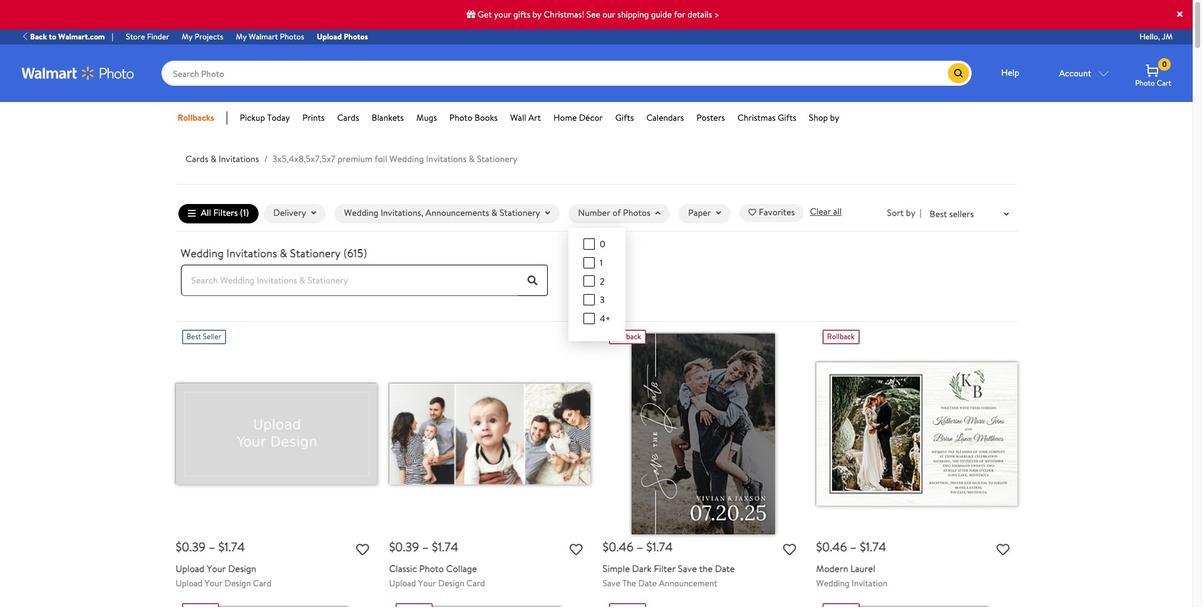 Task type: locate. For each thing, give the bounding box(es) containing it.
1 for classic photo collage
[[438, 539, 442, 556]]

$ 0 . 46 – $ 1 . 74 up dark on the right
[[603, 539, 673, 556]]

2 39 from the left
[[406, 539, 419, 556]]

by inside sort-select element
[[906, 207, 916, 219]]

photo
[[1136, 78, 1156, 88], [450, 111, 473, 124], [419, 563, 444, 576]]

design inside classic photo collage upload your design card
[[438, 577, 465, 590]]

74 up collage
[[445, 539, 459, 556]]

0 horizontal spatial 39
[[192, 539, 206, 556]]

.
[[189, 539, 192, 556], [229, 539, 231, 556], [403, 539, 406, 556], [442, 539, 445, 556], [617, 539, 619, 556], [657, 539, 659, 556], [830, 539, 833, 556], [870, 539, 873, 556]]

favorites
[[759, 206, 795, 219]]

0 horizontal spatial |
[[112, 31, 113, 42]]

photo inside classic photo collage upload your design card
[[419, 563, 444, 576]]

0 vertical spatial date
[[715, 563, 735, 576]]

4 – from the left
[[850, 539, 857, 556]]

1 horizontal spatial date
[[715, 563, 735, 576]]

cards
[[337, 111, 359, 124], [186, 153, 208, 165]]

0 horizontal spatial photos
[[280, 31, 304, 42]]

2 – from the left
[[422, 539, 429, 556]]

best left sellers
[[930, 208, 948, 220]]

0 horizontal spatial gifts
[[616, 111, 634, 124]]

wedding down modern
[[816, 577, 850, 590]]

photo right the classic
[[419, 563, 444, 576]]

$ 0 . 46 – $ 1 . 74 up laurel
[[816, 539, 887, 556]]

1 horizontal spatial by
[[830, 111, 840, 124]]

store
[[126, 31, 145, 42]]

angle down image inside "best sellers" button
[[1004, 211, 1009, 219]]

0 horizontal spatial card
[[253, 577, 272, 590]]

& down rollbacks link
[[211, 153, 217, 165]]

0 horizontal spatial 46
[[619, 539, 634, 556]]

– up upload your design upload your design card
[[209, 539, 215, 556]]

rollback for modern
[[827, 331, 855, 342]]

hello,
[[1140, 31, 1161, 42]]

1 for upload your design
[[225, 539, 229, 556]]

1 74 from the left
[[231, 539, 245, 556]]

save up announcement
[[678, 563, 697, 576]]

1 horizontal spatial photo
[[450, 111, 473, 124]]

0 for upload your design
[[182, 539, 189, 556]]

–
[[209, 539, 215, 556], [422, 539, 429, 556], [637, 539, 644, 556], [850, 539, 857, 556]]

store finder link
[[120, 31, 176, 43]]

1 horizontal spatial cards
[[337, 111, 359, 124]]

the
[[699, 563, 713, 576]]

my for my walmart photos
[[236, 31, 247, 42]]

best
[[930, 208, 948, 220], [187, 331, 201, 342]]

1 card from the left
[[253, 577, 272, 590]]

1 vertical spatial |
[[920, 207, 922, 219]]

1 46 from the left
[[619, 539, 634, 556]]

39 up the classic
[[406, 539, 419, 556]]

2 horizontal spatial favorite this design image
[[997, 544, 1010, 558]]

1 up upload your design upload your design card
[[225, 539, 229, 556]]

0 vertical spatial by
[[533, 8, 542, 21]]

collage
[[446, 563, 477, 576]]

save down simple on the bottom of the page
[[603, 577, 621, 590]]

1 vertical spatial photo
[[450, 111, 473, 124]]

0 horizontal spatial favorite this design image
[[570, 544, 583, 558]]

photo for photo books
[[450, 111, 473, 124]]

4 . from the left
[[442, 539, 445, 556]]

by inside shop by link
[[830, 111, 840, 124]]

hello, jm
[[1140, 31, 1173, 42]]

– for laurel
[[850, 539, 857, 556]]

art
[[529, 111, 541, 124]]

$ 0 . 39 – $ 1 . 74 up the classic
[[389, 539, 459, 556]]

1 vertical spatial save
[[603, 577, 621, 590]]

1 up filter on the right of the page
[[653, 539, 657, 556]]

wall art
[[510, 111, 541, 124]]

4 $ from the left
[[432, 539, 438, 556]]

2 horizontal spatial photo
[[1136, 78, 1156, 88]]

date
[[715, 563, 735, 576], [639, 577, 657, 590]]

invitation
[[852, 577, 888, 590]]

2 46 from the left
[[833, 539, 847, 556]]

>
[[715, 8, 720, 21]]

1 horizontal spatial angle down image
[[1004, 211, 1009, 219]]

39 up upload your design upload your design card
[[192, 539, 206, 556]]

1 horizontal spatial save
[[678, 563, 697, 576]]

| left 'store'
[[112, 31, 113, 42]]

décor
[[579, 111, 603, 124]]

stationery
[[477, 153, 518, 165], [500, 207, 540, 219], [290, 245, 341, 261]]

1 horizontal spatial photos
[[344, 31, 368, 42]]

7 . from the left
[[830, 539, 833, 556]]

$ 0 . 39 – $ 1 . 74
[[176, 539, 245, 556], [389, 539, 459, 556]]

2 gifts from the left
[[778, 111, 797, 124]]

& right "announcements"
[[492, 207, 498, 219]]

1 $ 0 . 39 – $ 1 . 74 from the left
[[176, 539, 245, 556]]

best for best sellers
[[930, 208, 948, 220]]

favorite this design image for design
[[570, 544, 583, 558]]

favorite this design image
[[356, 544, 369, 558]]

calendars link
[[647, 111, 684, 125]]

classic photo collage upload your design card
[[389, 563, 485, 590]]

(615)
[[344, 245, 367, 261]]

cards & invitations link
[[186, 153, 259, 165]]

1 horizontal spatial best
[[930, 208, 948, 220]]

74 up filter on the right of the page
[[659, 539, 673, 556]]

photo left cart
[[1136, 78, 1156, 88]]

1 horizontal spatial 46
[[833, 539, 847, 556]]

christmas gifts link
[[738, 111, 797, 125]]

7 $ from the left
[[816, 539, 823, 556]]

best seller
[[187, 331, 221, 342]]

46 up modern
[[833, 539, 847, 556]]

your for classic
[[418, 577, 436, 590]]

3 74 from the left
[[659, 539, 673, 556]]

cards for cards & invitations
[[186, 153, 208, 165]]

3 . from the left
[[403, 539, 406, 556]]

1 angle down image from the left
[[311, 210, 316, 218]]

clear
[[810, 205, 831, 218]]

angle down image
[[311, 210, 316, 218], [716, 210, 721, 218]]

projects
[[195, 31, 223, 42]]

× link
[[1176, 3, 1185, 24]]

1 vertical spatial by
[[830, 111, 840, 124]]

$ 0 . 39 – $ 1 . 74 up upload your design upload your design card
[[176, 539, 245, 556]]

design for classic photo collage
[[438, 577, 465, 590]]

& down photo books link at the top left of the page
[[469, 153, 475, 165]]

74 for laurel
[[873, 539, 887, 556]]

rollback
[[614, 331, 642, 342], [827, 331, 855, 342]]

mugs link
[[417, 111, 437, 125]]

0 horizontal spatial date
[[639, 577, 657, 590]]

details
[[688, 8, 712, 21]]

christmas
[[738, 111, 776, 124]]

0 horizontal spatial angle down image
[[545, 210, 550, 218]]

wedding up the (615)
[[344, 207, 379, 219]]

0 horizontal spatial my
[[182, 31, 193, 42]]

your inside classic photo collage upload your design card
[[418, 577, 436, 590]]

0
[[1163, 59, 1167, 70], [600, 238, 605, 251], [182, 539, 189, 556], [395, 539, 403, 556], [609, 539, 617, 556], [823, 539, 830, 556]]

1 up 2
[[600, 257, 603, 269]]

by right gifts on the left
[[533, 8, 542, 21]]

2 74 from the left
[[445, 539, 459, 556]]

shop
[[809, 111, 828, 124]]

1 horizontal spatial $ 0 . 39 – $ 1 . 74
[[389, 539, 459, 556]]

0 horizontal spatial $ 0 . 39 – $ 1 . 74
[[176, 539, 245, 556]]

1 my from the left
[[182, 31, 193, 42]]

0 horizontal spatial cards
[[186, 153, 208, 165]]

(1)
[[240, 207, 249, 219]]

sort
[[887, 207, 904, 219]]

your
[[494, 8, 512, 21]]

invitations
[[219, 153, 259, 165], [426, 153, 467, 165], [226, 245, 277, 261]]

wedding invitations & stationery (615)
[[181, 245, 367, 261]]

$ 0 . 46 – $ 1 . 74 for laurel
[[816, 539, 887, 556]]

2 favorite this design image from the left
[[783, 544, 796, 558]]

1 up classic photo collage upload your design card
[[438, 539, 442, 556]]

0 horizontal spatial $ 0 . 46 – $ 1 . 74
[[603, 539, 673, 556]]

gift image
[[467, 10, 476, 19]]

0 vertical spatial cards
[[337, 111, 359, 124]]

1 horizontal spatial 39
[[406, 539, 419, 556]]

46 up simple on the bottom of the page
[[619, 539, 634, 556]]

photos
[[280, 31, 304, 42], [344, 31, 368, 42], [623, 207, 651, 219]]

0 horizontal spatial best
[[187, 331, 201, 342]]

1 horizontal spatial |
[[920, 207, 922, 219]]

gifts right christmas in the top of the page
[[778, 111, 797, 124]]

0 up modern
[[823, 539, 830, 556]]

0 link
[[584, 238, 605, 251]]

wedding right foil
[[390, 153, 424, 165]]

8 . from the left
[[870, 539, 873, 556]]

1 – from the left
[[209, 539, 215, 556]]

pickup
[[240, 111, 265, 124]]

gifts
[[616, 111, 634, 124], [778, 111, 797, 124]]

christmas gifts
[[738, 111, 797, 124]]

1 horizontal spatial gifts
[[778, 111, 797, 124]]

dark
[[632, 563, 652, 576]]

angle down image right delivery
[[311, 210, 316, 218]]

stationery left the (615)
[[290, 245, 341, 261]]

cards link
[[337, 111, 359, 125]]

rollback for simple
[[614, 331, 642, 342]]

3 – from the left
[[637, 539, 644, 556]]

angle down image
[[545, 210, 550, 218], [1004, 211, 1009, 219]]

0 horizontal spatial by
[[533, 8, 542, 21]]

1 39 from the left
[[192, 539, 206, 556]]

my left projects
[[182, 31, 193, 42]]

1 $ 0 . 46 – $ 1 . 74 from the left
[[603, 539, 673, 556]]

– for dark
[[637, 539, 644, 556]]

favorite this design image
[[570, 544, 583, 558], [783, 544, 796, 558], [997, 544, 1010, 558]]

4 74 from the left
[[873, 539, 887, 556]]

my walmart photos
[[236, 31, 304, 42]]

clear all
[[810, 205, 842, 218]]

stationery right "announcements"
[[500, 207, 540, 219]]

stationery down "books"
[[477, 153, 518, 165]]

1 vertical spatial best
[[187, 331, 201, 342]]

1 inside 0 1 2 3 4+
[[600, 257, 603, 269]]

– up laurel
[[850, 539, 857, 556]]

39
[[192, 539, 206, 556], [406, 539, 419, 556]]

photos for number of photos
[[623, 207, 651, 219]]

– up dark on the right
[[637, 539, 644, 556]]

card inside upload your design upload your design card
[[253, 577, 272, 590]]

74 up upload your design upload your design card
[[231, 539, 245, 556]]

1 vertical spatial cards
[[186, 153, 208, 165]]

2 angle down image from the left
[[716, 210, 721, 218]]

1 rollback from the left
[[614, 331, 642, 342]]

our
[[603, 8, 616, 21]]

0 up the classic
[[395, 539, 403, 556]]

6 . from the left
[[657, 539, 659, 556]]

cards right 'prints'
[[337, 111, 359, 124]]

3x5,4x8,5x7,5x7 premium foil wedding invitations & stationery
[[273, 153, 518, 165]]

wedding invitations, announcements & stationery
[[344, 207, 540, 219]]

by right sort
[[906, 207, 916, 219]]

74
[[231, 539, 245, 556], [445, 539, 459, 556], [659, 539, 673, 556], [873, 539, 887, 556]]

0 vertical spatial save
[[678, 563, 697, 576]]

1 up laurel
[[866, 539, 870, 556]]

help link
[[989, 61, 1033, 86]]

rollbacks
[[178, 111, 214, 124]]

2 rollback from the left
[[827, 331, 855, 342]]

2 $ 0 . 39 – $ 1 . 74 from the left
[[389, 539, 459, 556]]

1 favorite this design image from the left
[[570, 544, 583, 558]]

angle down image left number
[[545, 210, 550, 218]]

0 up upload your design upload your design card
[[182, 539, 189, 556]]

74 up laurel
[[873, 539, 887, 556]]

1 vertical spatial stationery
[[500, 207, 540, 219]]

1 for simple dark filter save the date
[[653, 539, 657, 556]]

date down dark on the right
[[639, 577, 657, 590]]

0 inside 0 1 2 3 4+
[[600, 238, 605, 251]]

2 card from the left
[[467, 577, 485, 590]]

2 horizontal spatial photos
[[623, 207, 651, 219]]

my
[[182, 31, 193, 42], [236, 31, 247, 42]]

angle down image for 'paper' button
[[716, 210, 721, 218]]

1 horizontal spatial angle down image
[[716, 210, 721, 218]]

posters link
[[697, 111, 725, 125]]

0 horizontal spatial rollback
[[614, 331, 642, 342]]

1 horizontal spatial my
[[236, 31, 247, 42]]

39 for classic
[[406, 539, 419, 556]]

number of photos
[[578, 207, 651, 219]]

angle down image inside 'paper' button
[[716, 210, 721, 218]]

1 horizontal spatial favorite this design image
[[783, 544, 796, 558]]

2 vertical spatial by
[[906, 207, 916, 219]]

shipping
[[618, 8, 649, 21]]

3 link
[[584, 294, 605, 306]]

0 up "1" link
[[600, 238, 605, 251]]

×
[[1176, 3, 1185, 24]]

1
[[600, 257, 603, 269], [225, 539, 229, 556], [438, 539, 442, 556], [653, 539, 657, 556], [866, 539, 870, 556]]

by right shop
[[830, 111, 840, 124]]

0 vertical spatial best
[[930, 208, 948, 220]]

home décor
[[554, 111, 603, 124]]

best for best seller
[[187, 331, 201, 342]]

my left 'walmart'
[[236, 31, 247, 42]]

& down delivery
[[280, 245, 287, 261]]

1 horizontal spatial card
[[467, 577, 485, 590]]

| right sort
[[920, 207, 922, 219]]

card inside classic photo collage upload your design card
[[467, 577, 485, 590]]

by
[[533, 8, 542, 21], [830, 111, 840, 124], [906, 207, 916, 219]]

gifts right décor
[[616, 111, 634, 124]]

2 $ 0 . 46 – $ 1 . 74 from the left
[[816, 539, 887, 556]]

1 vertical spatial date
[[639, 577, 657, 590]]

christmas!
[[544, 8, 585, 21]]

1 horizontal spatial $ 0 . 46 – $ 1 . 74
[[816, 539, 887, 556]]

photo left "books"
[[450, 111, 473, 124]]

photo for photo cart
[[1136, 78, 1156, 88]]

0 vertical spatial photo
[[1136, 78, 1156, 88]]

0 horizontal spatial photo
[[419, 563, 444, 576]]

angle down image inside delivery button
[[311, 210, 316, 218]]

sort-select element
[[887, 207, 922, 220]]

cards down rollbacks
[[186, 153, 208, 165]]

angle down image right paper
[[716, 210, 721, 218]]

angle down image right sellers
[[1004, 211, 1009, 219]]

0 horizontal spatial angle down image
[[311, 210, 316, 218]]

1 horizontal spatial rollback
[[827, 331, 855, 342]]

date right the
[[715, 563, 735, 576]]

2 my from the left
[[236, 31, 247, 42]]

2 horizontal spatial by
[[906, 207, 916, 219]]

2 vertical spatial photo
[[419, 563, 444, 576]]

my projects
[[182, 31, 223, 42]]

laurel
[[851, 563, 876, 576]]

0 up simple on the bottom of the page
[[609, 539, 617, 556]]

best left seller
[[187, 331, 201, 342]]

number
[[578, 207, 611, 219]]

– up classic photo collage upload your design card
[[422, 539, 429, 556]]

best inside button
[[930, 208, 948, 220]]

|
[[112, 31, 113, 42], [920, 207, 922, 219]]

today
[[267, 111, 290, 124]]

card for collage
[[467, 577, 485, 590]]

$ 0 . 39 – $ 1 . 74 for your
[[176, 539, 245, 556]]



Task type: vqa. For each thing, say whether or not it's contained in the screenshot.


Task type: describe. For each thing, give the bounding box(es) containing it.
photo books link
[[450, 111, 498, 125]]

by for sort by |
[[906, 207, 916, 219]]

angle up image
[[656, 210, 661, 218]]

paper button
[[679, 204, 731, 223]]

heart image
[[749, 209, 757, 217]]

see
[[587, 8, 601, 21]]

pickup today
[[240, 111, 290, 124]]

– for your
[[209, 539, 215, 556]]

all filters (1)
[[201, 207, 249, 219]]

3x5,4x8,5x7,5x7
[[273, 153, 336, 165]]

jm
[[1163, 31, 1173, 42]]

2 vertical spatial stationery
[[290, 245, 341, 261]]

my projects link
[[176, 31, 230, 43]]

invitations down pickup
[[219, 153, 259, 165]]

account
[[1060, 67, 1092, 80]]

modern
[[816, 563, 849, 576]]

– for photo
[[422, 539, 429, 556]]

home
[[554, 111, 577, 124]]

0 for classic photo collage
[[395, 539, 403, 556]]

shop by
[[809, 111, 840, 124]]

46 for simple
[[619, 539, 634, 556]]

$ 0 . 46 – $ 1 . 74 for dark
[[603, 539, 673, 556]]

cards for cards link
[[337, 111, 359, 124]]

wall art link
[[510, 111, 541, 125]]

2 link
[[584, 275, 605, 288]]

0 vertical spatial stationery
[[477, 153, 518, 165]]

prints
[[303, 111, 325, 124]]

1 for modern laurel
[[866, 539, 870, 556]]

5 $ from the left
[[603, 539, 609, 556]]

wedding inside modern laurel wedding invitation
[[816, 577, 850, 590]]

angle down image for delivery button at the left
[[311, 210, 316, 218]]

1 . from the left
[[189, 539, 192, 556]]

posters
[[697, 111, 725, 124]]

shop by link
[[809, 111, 840, 125]]

by for shop by
[[830, 111, 840, 124]]

all
[[201, 207, 211, 219]]

magnifying glass image
[[953, 68, 965, 79]]

| inside sort-select element
[[920, 207, 922, 219]]

back arrow image
[[21, 32, 30, 41]]

blankets
[[372, 111, 404, 124]]

74 for photo
[[445, 539, 459, 556]]

0 horizontal spatial save
[[603, 577, 621, 590]]

sort by |
[[887, 207, 922, 219]]

photo books
[[450, 111, 498, 124]]

0 for simple dark filter save the date
[[609, 539, 617, 556]]

2 $ from the left
[[218, 539, 225, 556]]

0 1 2 3 4+
[[600, 238, 611, 325]]

help
[[1002, 66, 1020, 79]]

paper
[[689, 207, 711, 219]]

get
[[478, 8, 492, 21]]

favorite this design image for date
[[783, 544, 796, 558]]

of
[[613, 207, 621, 219]]

upload photos
[[317, 31, 368, 42]]

74 for dark
[[659, 539, 673, 556]]

wedding down all
[[181, 245, 224, 261]]

blankets link
[[372, 111, 404, 125]]

1 gifts from the left
[[616, 111, 634, 124]]

finder
[[147, 31, 169, 42]]

filter
[[654, 563, 676, 576]]

seller
[[203, 331, 221, 342]]

1 link
[[584, 257, 603, 269]]

0 vertical spatial |
[[112, 31, 113, 42]]

3 $ from the left
[[389, 539, 395, 556]]

8 $ from the left
[[860, 539, 866, 556]]

angle down image for wedding
[[545, 210, 550, 218]]

announcement
[[659, 577, 718, 590]]

your for upload
[[205, 577, 223, 590]]

Search Wedding Invitations & Stationery search field
[[181, 265, 518, 296]]

prints link
[[303, 111, 325, 125]]

3
[[600, 294, 605, 306]]

walmart.com
[[58, 31, 105, 42]]

$ 0 . 39 – $ 1 . 74 for photo
[[389, 539, 459, 556]]

get your gifts by christmas! see our shipping guide for details >
[[476, 8, 720, 21]]

5 . from the left
[[617, 539, 619, 556]]

2
[[600, 275, 605, 288]]

photo cart
[[1136, 78, 1172, 88]]

4+
[[600, 313, 611, 325]]

3 favorite this design image from the left
[[997, 544, 1010, 558]]

39 for upload
[[192, 539, 206, 556]]

6 $ from the left
[[647, 539, 653, 556]]

74 for your
[[231, 539, 245, 556]]

best sellers
[[930, 208, 974, 220]]

all
[[834, 205, 842, 218]]

invitations down (1)
[[226, 245, 277, 261]]

best sellers button
[[922, 202, 1018, 226]]

invitations down mugs link
[[426, 153, 467, 165]]

gifts
[[514, 8, 531, 21]]

pickup today link
[[240, 111, 290, 125]]

delivery button
[[264, 204, 326, 223]]

filters
[[213, 207, 238, 219]]

premium
[[338, 153, 373, 165]]

my for my projects
[[182, 31, 193, 42]]

wall
[[510, 111, 527, 124]]

design for upload your design
[[225, 577, 251, 590]]

back
[[30, 31, 47, 42]]

upload photos link
[[311, 31, 374, 43]]

Search Photo text field
[[162, 61, 948, 86]]

invitations,
[[381, 207, 424, 219]]

account button
[[1045, 61, 1123, 86]]

46 for modern
[[833, 539, 847, 556]]

1 $ from the left
[[176, 539, 182, 556]]

upload inside classic photo collage upload your design card
[[389, 577, 416, 590]]

delivery
[[273, 207, 306, 219]]

0 for modern laurel
[[823, 539, 830, 556]]

card for design
[[253, 577, 272, 590]]

4+ link
[[584, 313, 611, 325]]

angle down image for best sellers
[[1004, 211, 1009, 219]]

store finder
[[126, 31, 169, 42]]

guide
[[651, 8, 672, 21]]

gifts link
[[616, 111, 634, 125]]

clear all link
[[810, 205, 842, 219]]

0 up cart
[[1163, 59, 1167, 70]]

my walmart photos link
[[230, 31, 311, 43]]

announcements
[[426, 207, 489, 219]]

foil
[[375, 153, 387, 165]]

classic
[[389, 563, 417, 576]]

walmart
[[249, 31, 278, 42]]

photos for my walmart photos
[[280, 31, 304, 42]]

2 . from the left
[[229, 539, 231, 556]]

for
[[674, 8, 686, 21]]



